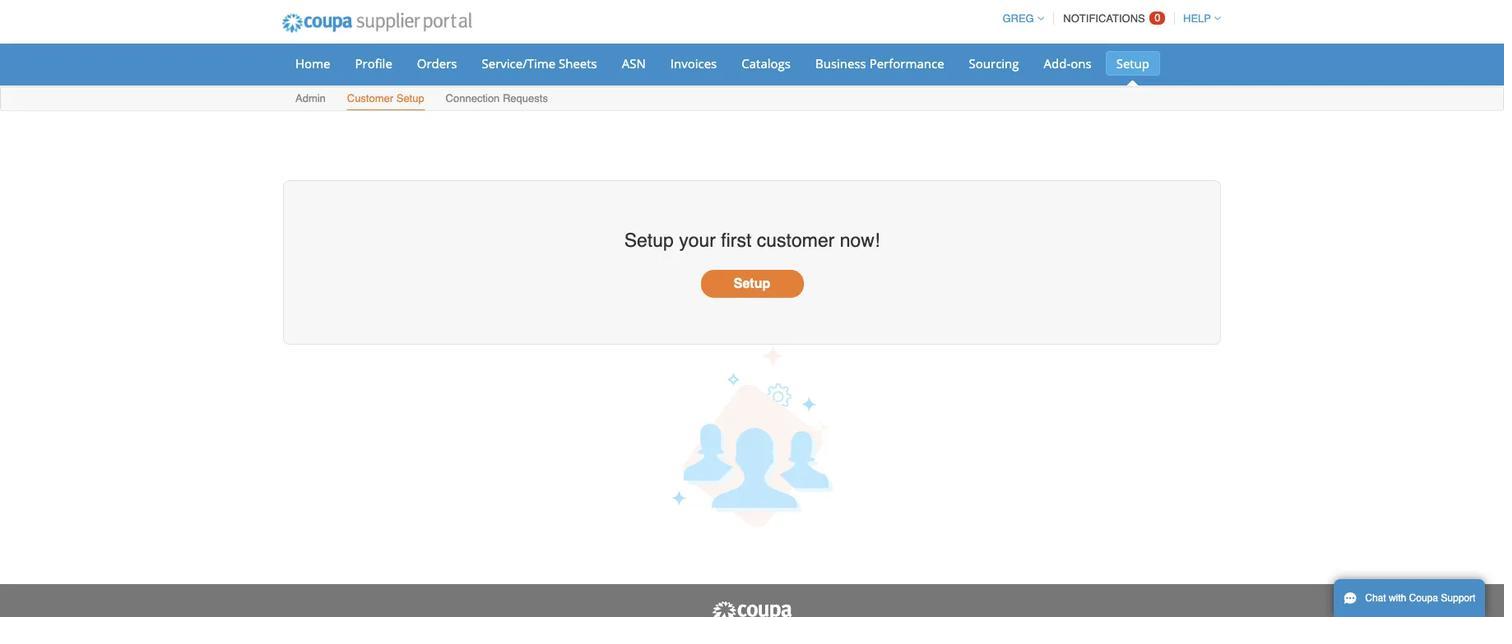 Task type: vqa. For each thing, say whether or not it's contained in the screenshot.
ASN
yes



Task type: describe. For each thing, give the bounding box(es) containing it.
your
[[679, 229, 716, 251]]

requests
[[503, 92, 548, 105]]

add-ons
[[1044, 55, 1092, 72]]

help
[[1183, 12, 1211, 25]]

connection requests link
[[445, 89, 549, 110]]

catalogs
[[742, 55, 791, 72]]

asn
[[622, 55, 646, 72]]

notifications
[[1064, 12, 1145, 25]]

admin link
[[295, 89, 327, 110]]

navigation containing notifications 0
[[995, 2, 1221, 35]]

service/time
[[482, 55, 556, 72]]

support
[[1441, 593, 1476, 604]]

setup right customer
[[396, 92, 424, 105]]

orders link
[[406, 51, 468, 76]]

setup inside 'link'
[[1116, 55, 1150, 72]]

ons
[[1071, 55, 1092, 72]]

setup button
[[701, 270, 804, 298]]

service/time sheets link
[[471, 51, 608, 76]]

business performance
[[815, 55, 944, 72]]

customer setup link
[[346, 89, 425, 110]]

sourcing link
[[958, 51, 1030, 76]]

connection requests
[[446, 92, 548, 105]]

home
[[295, 55, 330, 72]]

greg
[[1003, 12, 1034, 25]]

profile
[[355, 55, 392, 72]]

help link
[[1176, 12, 1221, 25]]

setup link
[[1106, 51, 1160, 76]]

invoices
[[671, 55, 717, 72]]

add-ons link
[[1033, 51, 1102, 76]]

customer setup
[[347, 92, 424, 105]]

home link
[[285, 51, 341, 76]]

0
[[1155, 12, 1161, 24]]



Task type: locate. For each thing, give the bounding box(es) containing it.
connection
[[446, 92, 500, 105]]

invoices link
[[660, 51, 728, 76]]

with
[[1389, 593, 1407, 604]]

0 vertical spatial coupa supplier portal image
[[271, 2, 483, 44]]

coupa
[[1409, 593, 1438, 604]]

0 horizontal spatial coupa supplier portal image
[[271, 2, 483, 44]]

notifications 0
[[1064, 12, 1161, 25]]

setup left your
[[624, 229, 674, 251]]

1 horizontal spatial coupa supplier portal image
[[711, 601, 793, 617]]

1 vertical spatial coupa supplier portal image
[[711, 601, 793, 617]]

catalogs link
[[731, 51, 801, 76]]

customer
[[757, 229, 835, 251]]

asn link
[[611, 51, 657, 76]]

customer
[[347, 92, 393, 105]]

setup down setup your first customer now!
[[734, 277, 770, 292]]

sheets
[[559, 55, 597, 72]]

coupa supplier portal image
[[271, 2, 483, 44], [711, 601, 793, 617]]

business performance link
[[805, 51, 955, 76]]

sourcing
[[969, 55, 1019, 72]]

setup down notifications 0
[[1116, 55, 1150, 72]]

navigation
[[995, 2, 1221, 35]]

first
[[721, 229, 752, 251]]

performance
[[870, 55, 944, 72]]

add-
[[1044, 55, 1071, 72]]

orders
[[417, 55, 457, 72]]

now!
[[840, 229, 880, 251]]

setup
[[1116, 55, 1150, 72], [396, 92, 424, 105], [624, 229, 674, 251], [734, 277, 770, 292]]

profile link
[[344, 51, 403, 76]]

business
[[815, 55, 866, 72]]

chat with coupa support
[[1365, 593, 1476, 604]]

setup your first customer now!
[[624, 229, 880, 251]]

service/time sheets
[[482, 55, 597, 72]]

chat with coupa support button
[[1334, 579, 1486, 617]]

setup inside "button"
[[734, 277, 770, 292]]

greg link
[[995, 12, 1044, 25]]

admin
[[295, 92, 326, 105]]

chat
[[1365, 593, 1386, 604]]



